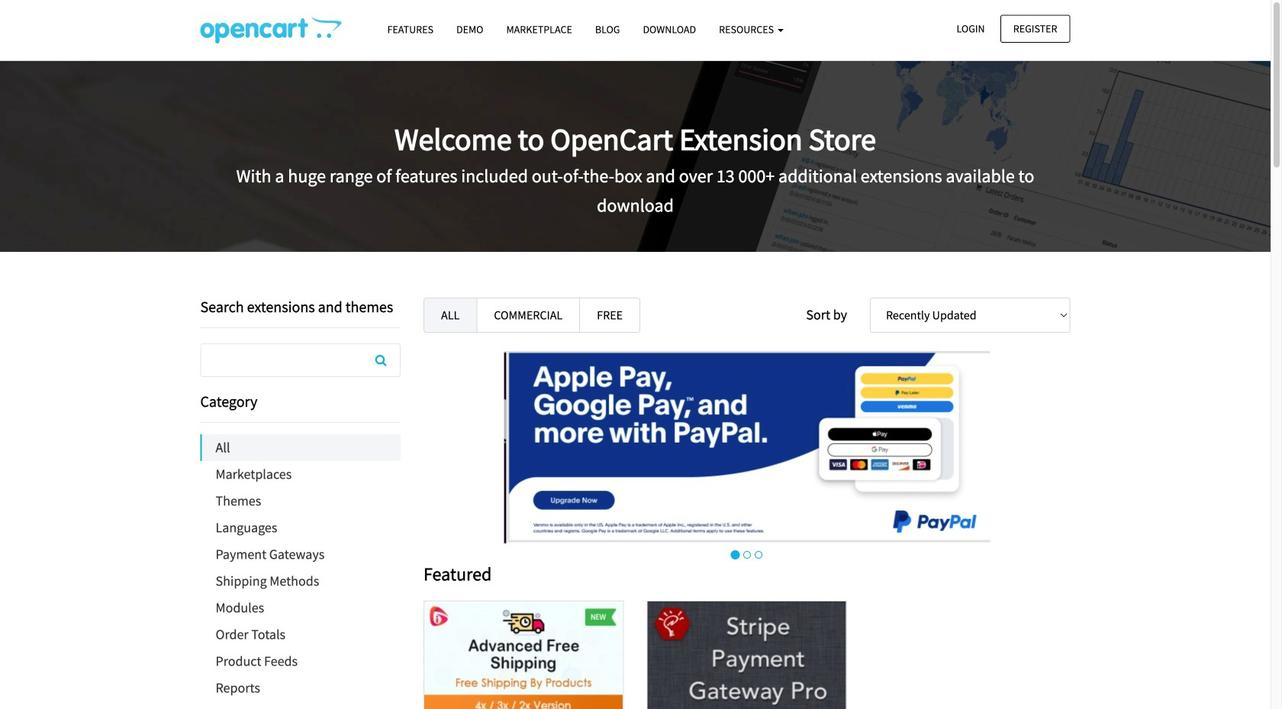 Task type: vqa. For each thing, say whether or not it's contained in the screenshot.
stripe payment gateway pro image
yes



Task type: locate. For each thing, give the bounding box(es) containing it.
free shipping by product & categories (2x, 3.. image
[[425, 600, 623, 709]]

paypal payment gateway image
[[504, 351, 991, 543]]

search image
[[375, 354, 387, 367]]



Task type: describe. For each thing, give the bounding box(es) containing it.
opencart extensions image
[[200, 16, 342, 44]]

stripe payment gateway pro image
[[648, 600, 847, 709]]



